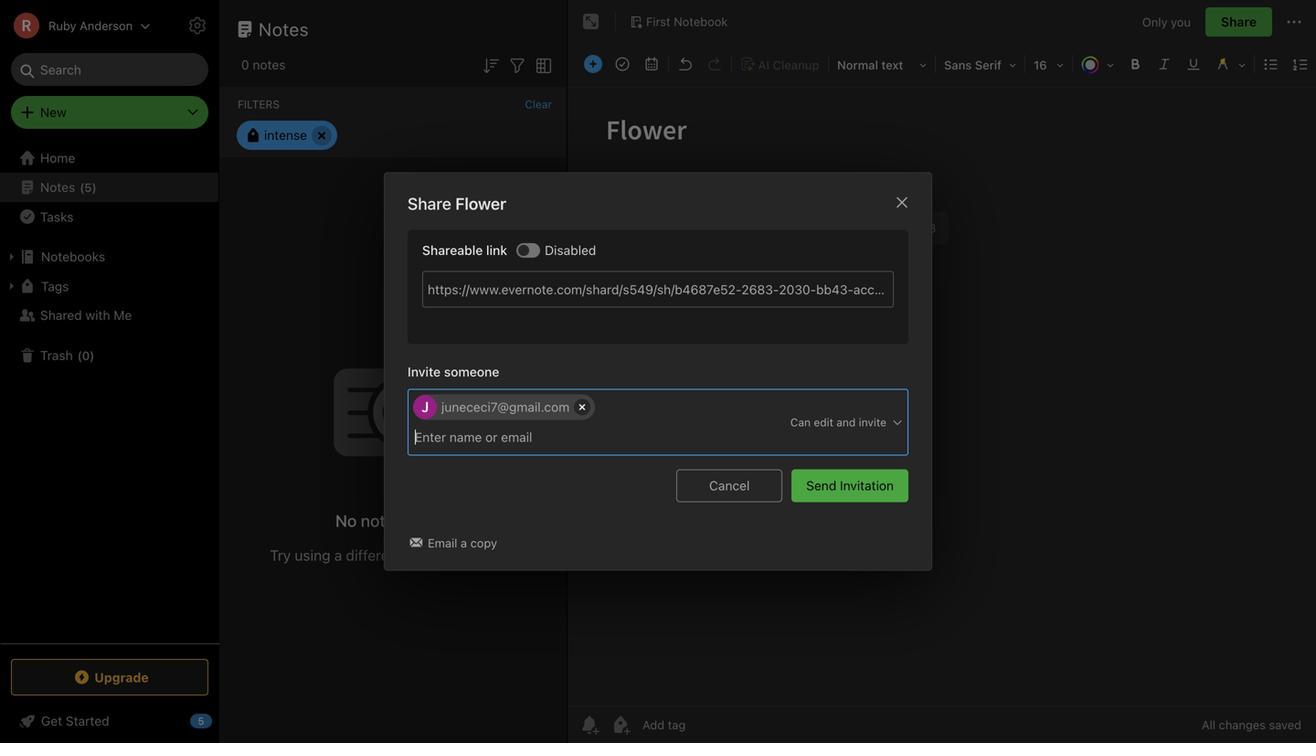 Task type: locate. For each thing, give the bounding box(es) containing it.
0 up filters
[[241, 57, 249, 72]]

tags button
[[0, 271, 218, 301]]

add a reminder image
[[579, 714, 601, 736]]

1 vertical spatial share
[[408, 194, 451, 214]]

0 horizontal spatial notes
[[40, 180, 75, 195]]

) inside trash ( 0 )
[[90, 348, 94, 362]]

close image
[[891, 192, 913, 214]]

( down home 'link'
[[80, 180, 84, 194]]

0 vertical spatial notes
[[253, 57, 286, 72]]

font size image
[[1027, 51, 1070, 77]]

link
[[486, 243, 507, 258]]

numbered list image
[[1288, 51, 1314, 77]]

( for notes
[[80, 180, 84, 194]]

found
[[407, 511, 451, 531]]

first notebook
[[646, 15, 728, 28]]

tags
[[41, 279, 69, 294]]

notes for 0
[[253, 57, 286, 72]]

highlight image
[[1208, 51, 1252, 77]]

share inside share button
[[1221, 14, 1257, 29]]

0 right trash
[[82, 348, 90, 362]]

1 horizontal spatial notes
[[361, 511, 403, 531]]

share for share flower
[[408, 194, 451, 214]]

)
[[92, 180, 97, 194], [90, 348, 94, 362]]

0 vertical spatial (
[[80, 180, 84, 194]]

insert image
[[580, 51, 607, 77]]

0 horizontal spatial share
[[408, 194, 451, 214]]

someone
[[444, 364, 499, 379]]

a right using
[[334, 547, 342, 564]]

invitation
[[840, 478, 894, 493]]

1 horizontal spatial notes
[[259, 18, 309, 40]]

( right trash
[[77, 348, 82, 362]]

0 horizontal spatial notes
[[253, 57, 286, 72]]

Select permission field
[[755, 414, 904, 430]]

only you
[[1142, 15, 1191, 29]]

0 horizontal spatial a
[[334, 547, 342, 564]]

1 vertical spatial notes
[[361, 511, 403, 531]]

shared with me link
[[0, 301, 218, 330]]

shared with me
[[40, 308, 132, 323]]

new button
[[11, 96, 208, 129]]

note window element
[[568, 0, 1316, 743]]

notes inside tree
[[40, 180, 75, 195]]

share left flower
[[408, 194, 451, 214]]

0 vertical spatial notes
[[259, 18, 309, 40]]

a
[[461, 536, 467, 550], [334, 547, 342, 564]]

keyword
[[406, 547, 462, 564]]

) right trash
[[90, 348, 94, 362]]

notes ( 5 )
[[40, 180, 97, 195]]

0 vertical spatial )
[[92, 180, 97, 194]]

1 horizontal spatial 0
[[241, 57, 249, 72]]

try
[[270, 547, 291, 564]]

notes
[[253, 57, 286, 72], [361, 511, 403, 531]]

0 vertical spatial share
[[1221, 14, 1257, 29]]

5
[[84, 180, 92, 194]]

send
[[806, 478, 837, 493]]

notes
[[259, 18, 309, 40], [40, 180, 75, 195]]

share
[[1221, 14, 1257, 29], [408, 194, 451, 214]]

notes up filters
[[253, 57, 286, 72]]

tree containing home
[[0, 144, 219, 643]]

(
[[80, 180, 84, 194], [77, 348, 82, 362]]

no notes found
[[335, 511, 451, 531]]

no
[[335, 511, 357, 531]]

1 vertical spatial (
[[77, 348, 82, 362]]

1 vertical spatial 0
[[82, 348, 90, 362]]

try using a different keyword or filter.
[[270, 547, 516, 564]]

Search text field
[[24, 53, 196, 86]]

) inside notes ( 5 )
[[92, 180, 97, 194]]

undo image
[[673, 51, 698, 77]]

1 vertical spatial )
[[90, 348, 94, 362]]

tree
[[0, 144, 219, 643]]

1 vertical spatial notes
[[40, 180, 75, 195]]

shareable link
[[422, 243, 507, 258]]

share for share
[[1221, 14, 1257, 29]]

notes for no
[[361, 511, 403, 531]]

flower
[[455, 194, 506, 214]]

can
[[790, 416, 811, 429]]

intense
[[264, 128, 307, 143]]

( inside trash ( 0 )
[[77, 348, 82, 362]]

expand tags image
[[5, 279, 19, 293]]

notes for notes
[[259, 18, 309, 40]]

) down home 'link'
[[92, 180, 97, 194]]

Add tag field
[[413, 427, 633, 447]]

None search field
[[24, 53, 196, 86]]

0 horizontal spatial 0
[[82, 348, 90, 362]]

email a copy button
[[408, 534, 501, 552]]

italic image
[[1152, 51, 1177, 77]]

new
[[40, 105, 67, 120]]

me
[[114, 308, 132, 323]]

notes up 0 notes
[[259, 18, 309, 40]]

share up highlight icon
[[1221, 14, 1257, 29]]

different
[[346, 547, 402, 564]]

1 horizontal spatial share
[[1221, 14, 1257, 29]]

saved
[[1269, 718, 1302, 732]]

with
[[85, 308, 110, 323]]

home link
[[0, 144, 219, 173]]

a left the copy
[[461, 536, 467, 550]]

0
[[241, 57, 249, 72], [82, 348, 90, 362]]

( inside notes ( 5 )
[[80, 180, 84, 194]]

send invitation button
[[792, 469, 909, 502]]

0 inside trash ( 0 )
[[82, 348, 90, 362]]

notes down home
[[40, 180, 75, 195]]

all
[[1202, 718, 1216, 732]]

notes for notes ( 5 )
[[40, 180, 75, 195]]

junececi7@gmail.com
[[441, 399, 570, 414]]

1 horizontal spatial a
[[461, 536, 467, 550]]

notes up different
[[361, 511, 403, 531]]

invite someone
[[408, 364, 499, 379]]

notebooks link
[[0, 242, 218, 271]]

0 vertical spatial 0
[[241, 57, 249, 72]]



Task type: vqa. For each thing, say whether or not it's contained in the screenshot.
Click to collapse 'ICON'
no



Task type: describe. For each thing, give the bounding box(es) containing it.
upgrade
[[94, 670, 149, 685]]

email a copy
[[428, 536, 497, 550]]

) for trash
[[90, 348, 94, 362]]

cancel button
[[677, 469, 783, 502]]

font color image
[[1075, 51, 1121, 77]]

send invitation
[[806, 478, 894, 493]]

shared link switcher image
[[518, 245, 529, 256]]

junececi7@gmail.com image
[[413, 395, 437, 419]]

notebooks
[[41, 249, 105, 264]]

home
[[40, 150, 75, 165]]

expand note image
[[580, 11, 602, 33]]

intense button
[[237, 121, 337, 150]]

and
[[837, 416, 856, 429]]

tasks button
[[0, 202, 218, 231]]

email
[[428, 536, 457, 550]]

add tag image
[[610, 714, 632, 736]]

invite
[[408, 364, 441, 379]]

a inside button
[[461, 536, 467, 550]]

0 notes
[[241, 57, 286, 72]]

first notebook button
[[623, 9, 734, 35]]

can edit and invite
[[790, 416, 887, 429]]

Shared URL text field
[[422, 271, 894, 308]]

shareable
[[422, 243, 483, 258]]

disabled
[[545, 243, 596, 258]]

( for trash
[[77, 348, 82, 362]]

share flower
[[408, 194, 506, 214]]

trash ( 0 )
[[40, 348, 94, 363]]

underline image
[[1181, 51, 1207, 77]]

edit
[[814, 416, 834, 429]]

all changes saved
[[1202, 718, 1302, 732]]

expand notebooks image
[[5, 250, 19, 264]]

invite
[[859, 416, 887, 429]]

Note Editor text field
[[568, 88, 1316, 706]]

heading level image
[[831, 51, 933, 77]]

clear button
[[525, 98, 552, 111]]

clear
[[525, 98, 552, 111]]

font family image
[[938, 51, 1023, 77]]

trash
[[40, 348, 73, 363]]

upgrade button
[[11, 659, 208, 696]]

only
[[1142, 15, 1168, 29]]

or
[[466, 547, 479, 564]]

filter.
[[483, 547, 516, 564]]

filters
[[238, 98, 280, 111]]

changes
[[1219, 718, 1266, 732]]

copy
[[470, 536, 497, 550]]

tasks
[[40, 209, 73, 224]]

you
[[1171, 15, 1191, 29]]

shared
[[40, 308, 82, 323]]

task image
[[610, 51, 635, 77]]

using
[[295, 547, 330, 564]]

) for notes
[[92, 180, 97, 194]]

bulleted list image
[[1259, 51, 1284, 77]]

calendar event image
[[639, 51, 665, 77]]

bold image
[[1122, 51, 1148, 77]]

first
[[646, 15, 671, 28]]

share button
[[1206, 7, 1272, 37]]

notebook
[[674, 15, 728, 28]]

settings image
[[186, 15, 208, 37]]

cancel
[[709, 478, 750, 493]]



